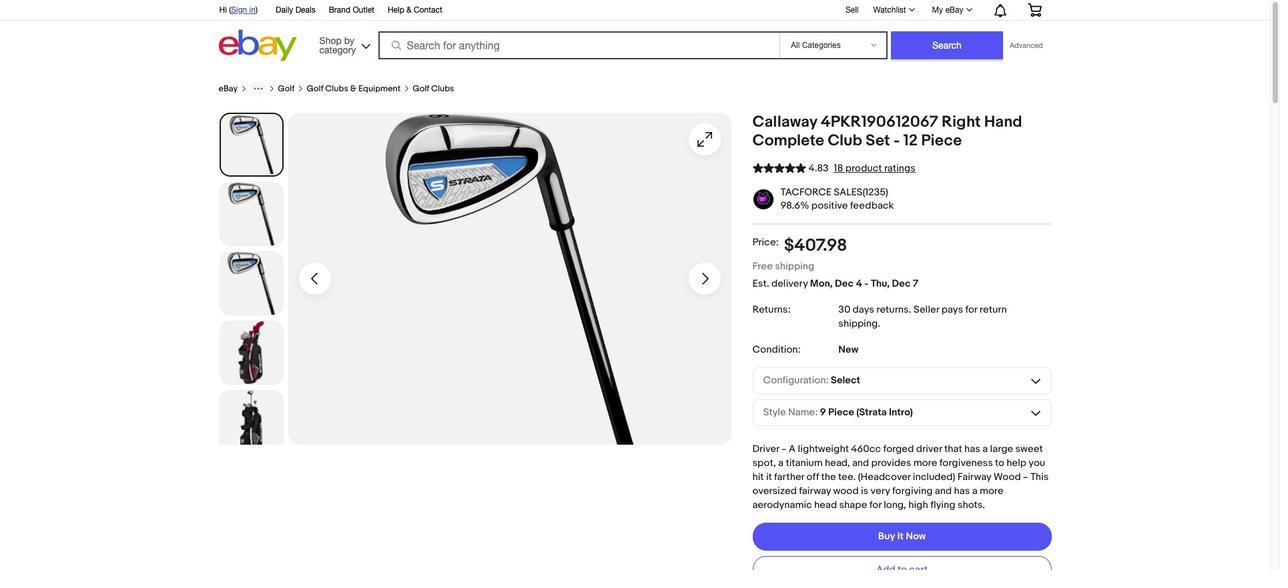 Task type: vqa. For each thing, say whether or not it's contained in the screenshot.
Watchlist
yes



Task type: describe. For each thing, give the bounding box(es) containing it.
seller
[[914, 304, 939, 316]]

golf clubs link
[[413, 83, 454, 94]]

shipping inside price: $407.98 free shipping est. delivery mon, dec 4 - thu, dec 7
[[775, 260, 814, 273]]

farther
[[774, 471, 804, 484]]

piece inside callaway 4pkr190612067 right hand complete club set - 12 piece
[[921, 131, 962, 150]]

ebay link
[[219, 83, 238, 94]]

that
[[944, 443, 962, 456]]

)
[[256, 5, 258, 15]]

condition:
[[753, 344, 801, 356]]

the
[[821, 471, 836, 484]]

equipment
[[358, 83, 401, 94]]

select
[[831, 375, 860, 387]]

1 horizontal spatial –
[[1023, 471, 1028, 484]]

your shopping cart image
[[1027, 3, 1042, 17]]

hand
[[984, 113, 1022, 131]]

ebay inside $407.98 main content
[[219, 83, 238, 94]]

sign in link
[[231, 5, 256, 15]]

brand
[[329, 5, 350, 15]]

30
[[839, 304, 851, 316]]

2 horizontal spatial a
[[983, 443, 988, 456]]

forgiveness
[[940, 457, 993, 470]]

est.
[[753, 278, 769, 290]]

18 product ratings link
[[834, 162, 916, 175]]

0 horizontal spatial .
[[878, 318, 880, 330]]

30 days returns .
[[839, 304, 914, 316]]

strata men's complete golf set - picture 10 of 14 image
[[288, 113, 731, 445]]

driver – a lightweight 460cc forged driver that has a large sweet spot, a titanium head, and provides more forgiveness to help you hit it farther off the tee. (headcover included) fairway wood – this oversized fairway wood is very forgiving and has a more aerodynamic head shape for long, high flying shots.
[[753, 443, 1049, 512]]

4.83 18 product ratings
[[809, 162, 916, 175]]

4
[[856, 278, 862, 290]]

sales(1235)
[[834, 186, 888, 199]]

shop by category banner
[[212, 0, 1052, 65]]

1 dec from the left
[[835, 278, 854, 290]]

18
[[834, 162, 843, 175]]

1 horizontal spatial a
[[972, 485, 978, 498]]

1 horizontal spatial more
[[980, 485, 1004, 498]]

shipping inside "seller pays for return shipping"
[[839, 318, 878, 330]]

positive
[[812, 200, 848, 212]]

off
[[807, 471, 819, 484]]

golf link
[[278, 83, 295, 94]]

spot,
[[753, 457, 776, 470]]

callaway 4pkr190612067 right hand complete club set - 12 piece
[[753, 113, 1022, 150]]

$407.98
[[784, 236, 847, 256]]

shots.
[[958, 499, 985, 512]]

driver
[[753, 443, 779, 456]]

a
[[789, 443, 796, 456]]

1 vertical spatial has
[[954, 485, 970, 498]]

(strata
[[857, 407, 887, 419]]

& inside help & contact link
[[407, 5, 412, 15]]

it
[[766, 471, 772, 484]]

& inside $407.98 main content
[[350, 83, 357, 94]]

$407.98 main content
[[219, 65, 1052, 571]]

daily
[[276, 5, 293, 15]]

brand outlet link
[[329, 3, 374, 18]]

my ebay link
[[925, 2, 978, 18]]

0 vertical spatial –
[[782, 443, 787, 456]]

high
[[909, 499, 928, 512]]

account navigation
[[212, 0, 1052, 21]]

clubs for golf clubs & equipment
[[325, 83, 348, 94]]

shop by category button
[[313, 30, 374, 58]]

is
[[861, 485, 869, 498]]

0 horizontal spatial a
[[778, 457, 784, 470]]

none submit inside shop by category banner
[[891, 31, 1003, 59]]

help
[[388, 5, 404, 15]]

sign
[[231, 5, 247, 15]]

contact
[[414, 5, 442, 15]]

aerodynamic
[[753, 499, 812, 512]]

driver
[[916, 443, 942, 456]]

help
[[1007, 457, 1027, 470]]

Search for anything text field
[[380, 33, 777, 58]]

hi ( sign in )
[[219, 5, 258, 15]]

to
[[995, 457, 1005, 470]]

98.6%
[[781, 200, 809, 212]]

tacforcesales 98.6% positive feedback image
[[753, 190, 773, 210]]

oversized
[[753, 485, 797, 498]]

golf clubs
[[413, 83, 454, 94]]

hi
[[219, 5, 227, 15]]

seller pays for return shipping
[[839, 304, 1007, 330]]

thu,
[[871, 278, 890, 290]]

sell link
[[840, 5, 865, 14]]

outlet
[[353, 5, 374, 15]]

golf clubs & equipment link
[[307, 83, 401, 94]]

returns:
[[753, 304, 791, 316]]

now
[[906, 531, 926, 543]]

4.83 out of 5 stars based on 18 product ratings image
[[753, 161, 806, 175]]

set
[[866, 131, 890, 150]]

my
[[932, 5, 943, 15]]

(headcover
[[858, 471, 911, 484]]

0 vertical spatial and
[[852, 457, 869, 470]]

advanced link
[[1003, 32, 1050, 59]]

golf for golf clubs
[[413, 83, 429, 94]]

name:
[[788, 407, 818, 419]]

brand outlet
[[329, 5, 374, 15]]

this
[[1031, 471, 1049, 484]]

golf clubs & equipment
[[307, 83, 401, 94]]

tee.
[[838, 471, 856, 484]]

7
[[913, 278, 919, 290]]

9
[[820, 407, 826, 419]]

mon,
[[810, 278, 833, 290]]



Task type: locate. For each thing, give the bounding box(es) containing it.
0 vertical spatial piece
[[921, 131, 962, 150]]

12
[[904, 131, 918, 150]]

1 vertical spatial shipping
[[839, 318, 878, 330]]

2 golf from the left
[[307, 83, 323, 94]]

1 vertical spatial piece
[[828, 407, 854, 419]]

0 vertical spatial for
[[965, 304, 978, 316]]

1 vertical spatial –
[[1023, 471, 1028, 484]]

more down driver
[[914, 457, 937, 470]]

shipping up delivery
[[775, 260, 814, 273]]

days
[[853, 304, 874, 316]]

0 vertical spatial .
[[909, 304, 911, 316]]

0 vertical spatial -
[[894, 131, 900, 150]]

category
[[319, 44, 356, 55]]

1 clubs from the left
[[325, 83, 348, 94]]

golf right "ebay" link
[[278, 83, 295, 94]]

– left a
[[782, 443, 787, 456]]

forged
[[883, 443, 914, 456]]

clubs for golf clubs
[[431, 83, 454, 94]]

a down fairway
[[972, 485, 978, 498]]

head
[[814, 499, 837, 512]]

sell
[[846, 5, 859, 14]]

2 horizontal spatial golf
[[413, 83, 429, 94]]

&
[[407, 5, 412, 15], [350, 83, 357, 94]]

. left seller
[[909, 304, 911, 316]]

picture 11 of 14 image
[[220, 183, 283, 246]]

piece right 9
[[828, 407, 854, 419]]

provides
[[871, 457, 911, 470]]

0 vertical spatial ebay
[[945, 5, 964, 15]]

golf for golf clubs & equipment
[[307, 83, 323, 94]]

0 horizontal spatial more
[[914, 457, 937, 470]]

- inside price: $407.98 free shipping est. delivery mon, dec 4 - thu, dec 7
[[865, 278, 869, 290]]

1 horizontal spatial clubs
[[431, 83, 454, 94]]

long,
[[884, 499, 906, 512]]

more
[[914, 457, 937, 470], [980, 485, 1004, 498]]

clubs right the equipment
[[431, 83, 454, 94]]

a left large
[[983, 443, 988, 456]]

and up the flying
[[935, 485, 952, 498]]

0 horizontal spatial and
[[852, 457, 869, 470]]

1 vertical spatial ebay
[[219, 83, 238, 94]]

and down 460cc on the bottom right of page
[[852, 457, 869, 470]]

1 horizontal spatial and
[[935, 485, 952, 498]]

buy it now
[[878, 531, 926, 543]]

460cc
[[851, 443, 881, 456]]

ratings
[[884, 162, 916, 175]]

for down very
[[870, 499, 882, 512]]

picture 13 of 14 image
[[220, 322, 283, 384]]

1 horizontal spatial .
[[909, 304, 911, 316]]

0 horizontal spatial clubs
[[325, 83, 348, 94]]

for inside "seller pays for return shipping"
[[965, 304, 978, 316]]

1 golf from the left
[[278, 83, 295, 94]]

deals
[[295, 5, 315, 15]]

1 horizontal spatial ebay
[[945, 5, 964, 15]]

1 horizontal spatial -
[[894, 131, 900, 150]]

–
[[782, 443, 787, 456], [1023, 471, 1028, 484]]

1 horizontal spatial piece
[[921, 131, 962, 150]]

tacforce
[[781, 186, 832, 199]]

buy
[[878, 531, 895, 543]]

style
[[763, 407, 786, 419]]

0 horizontal spatial &
[[350, 83, 357, 94]]

. down 30 days returns .
[[878, 318, 880, 330]]

0 vertical spatial shipping
[[775, 260, 814, 273]]

golf
[[278, 83, 295, 94], [307, 83, 323, 94], [413, 83, 429, 94]]

1 horizontal spatial &
[[407, 5, 412, 15]]

golf for golf
[[278, 83, 295, 94]]

delivery
[[772, 278, 808, 290]]

None submit
[[891, 31, 1003, 59]]

1 horizontal spatial for
[[965, 304, 978, 316]]

1 horizontal spatial golf
[[307, 83, 323, 94]]

wood
[[994, 471, 1021, 484]]

1 vertical spatial and
[[935, 485, 952, 498]]

clubs down category
[[325, 83, 348, 94]]

it
[[897, 531, 904, 543]]

very
[[871, 485, 890, 498]]

- inside callaway 4pkr190612067 right hand complete club set - 12 piece
[[894, 131, 900, 150]]

for inside driver – a lightweight 460cc forged driver that has a large sweet spot, a titanium head, and provides more forgiveness to help you hit it farther off the tee. (headcover included) fairway wood – this oversized fairway wood is very forgiving and has a more aerodynamic head shape for long, high flying shots.
[[870, 499, 882, 512]]

you
[[1029, 457, 1045, 470]]

help & contact
[[388, 5, 442, 15]]

golf right the equipment
[[413, 83, 429, 94]]

my ebay
[[932, 5, 964, 15]]

- left the 12
[[894, 131, 900, 150]]

product
[[846, 162, 882, 175]]

ebay inside account 'navigation'
[[945, 5, 964, 15]]

4pkr190612067
[[821, 113, 938, 131]]

1 vertical spatial -
[[865, 278, 869, 290]]

dec left 7
[[892, 278, 911, 290]]

picture 12 of 14 image
[[220, 252, 283, 315]]

picture 10 of 14 image
[[221, 114, 282, 176]]

for right pays
[[965, 304, 978, 316]]

1 vertical spatial more
[[980, 485, 1004, 498]]

return
[[980, 304, 1007, 316]]

.
[[909, 304, 911, 316], [878, 318, 880, 330]]

(
[[229, 5, 231, 15]]

new
[[839, 344, 858, 356]]

1 horizontal spatial dec
[[892, 278, 911, 290]]

0 vertical spatial a
[[983, 443, 988, 456]]

tacforce sales(1235) 98.6% positive feedback
[[781, 186, 894, 212]]

configuration:
[[763, 375, 829, 387]]

golf right the golf "link"
[[307, 83, 323, 94]]

watchlist link
[[866, 2, 921, 18]]

shape
[[839, 499, 867, 512]]

flying
[[931, 499, 955, 512]]

0 vertical spatial has
[[965, 443, 980, 456]]

0 horizontal spatial –
[[782, 443, 787, 456]]

1 vertical spatial a
[[778, 457, 784, 470]]

feedback
[[850, 200, 894, 212]]

hit
[[753, 471, 764, 484]]

returns
[[877, 304, 909, 316]]

watchlist
[[873, 5, 906, 15]]

pays
[[942, 304, 963, 316]]

0 vertical spatial &
[[407, 5, 412, 15]]

fairway
[[799, 485, 831, 498]]

ebay right the my
[[945, 5, 964, 15]]

ebay left the golf "link"
[[219, 83, 238, 94]]

shipping
[[775, 260, 814, 273], [839, 318, 878, 330]]

wood
[[833, 485, 859, 498]]

shipping down days
[[839, 318, 878, 330]]

a up farther in the bottom right of the page
[[778, 457, 784, 470]]

sweet
[[1016, 443, 1043, 456]]

0 horizontal spatial piece
[[828, 407, 854, 419]]

0 horizontal spatial for
[[870, 499, 882, 512]]

daily deals link
[[276, 3, 315, 18]]

dec left 4
[[835, 278, 854, 290]]

style name: 9 piece (strata intro)
[[763, 407, 913, 419]]

has up forgiveness
[[965, 443, 980, 456]]

& left the equipment
[[350, 83, 357, 94]]

intro)
[[889, 407, 913, 419]]

included)
[[913, 471, 956, 484]]

- right 4
[[865, 278, 869, 290]]

3 golf from the left
[[413, 83, 429, 94]]

2 vertical spatial a
[[972, 485, 978, 498]]

– left this
[[1023, 471, 1028, 484]]

0 horizontal spatial ebay
[[219, 83, 238, 94]]

1 vertical spatial for
[[870, 499, 882, 512]]

callaway
[[753, 113, 817, 131]]

& right help
[[407, 5, 412, 15]]

help & contact link
[[388, 3, 442, 18]]

buy it now link
[[753, 523, 1052, 551]]

shop
[[319, 35, 342, 46]]

lightweight
[[798, 443, 849, 456]]

large
[[990, 443, 1013, 456]]

by
[[344, 35, 354, 46]]

price:
[[753, 236, 779, 249]]

daily deals
[[276, 5, 315, 15]]

more down wood
[[980, 485, 1004, 498]]

clubs
[[325, 83, 348, 94], [431, 83, 454, 94]]

1 horizontal spatial shipping
[[839, 318, 878, 330]]

piece right the 12
[[921, 131, 962, 150]]

1 vertical spatial .
[[878, 318, 880, 330]]

4.83
[[809, 162, 829, 175]]

complete
[[753, 131, 824, 150]]

0 vertical spatial more
[[914, 457, 937, 470]]

0 horizontal spatial shipping
[[775, 260, 814, 273]]

2 dec from the left
[[892, 278, 911, 290]]

free
[[753, 260, 773, 273]]

dec
[[835, 278, 854, 290], [892, 278, 911, 290]]

0 horizontal spatial dec
[[835, 278, 854, 290]]

0 horizontal spatial golf
[[278, 83, 295, 94]]

1 vertical spatial &
[[350, 83, 357, 94]]

0 horizontal spatial -
[[865, 278, 869, 290]]

has up shots.
[[954, 485, 970, 498]]

picture 14 of 14 image
[[220, 391, 283, 454]]

piece
[[921, 131, 962, 150], [828, 407, 854, 419]]

2 clubs from the left
[[431, 83, 454, 94]]

price: $407.98 free shipping est. delivery mon, dec 4 - thu, dec 7
[[753, 236, 919, 290]]



